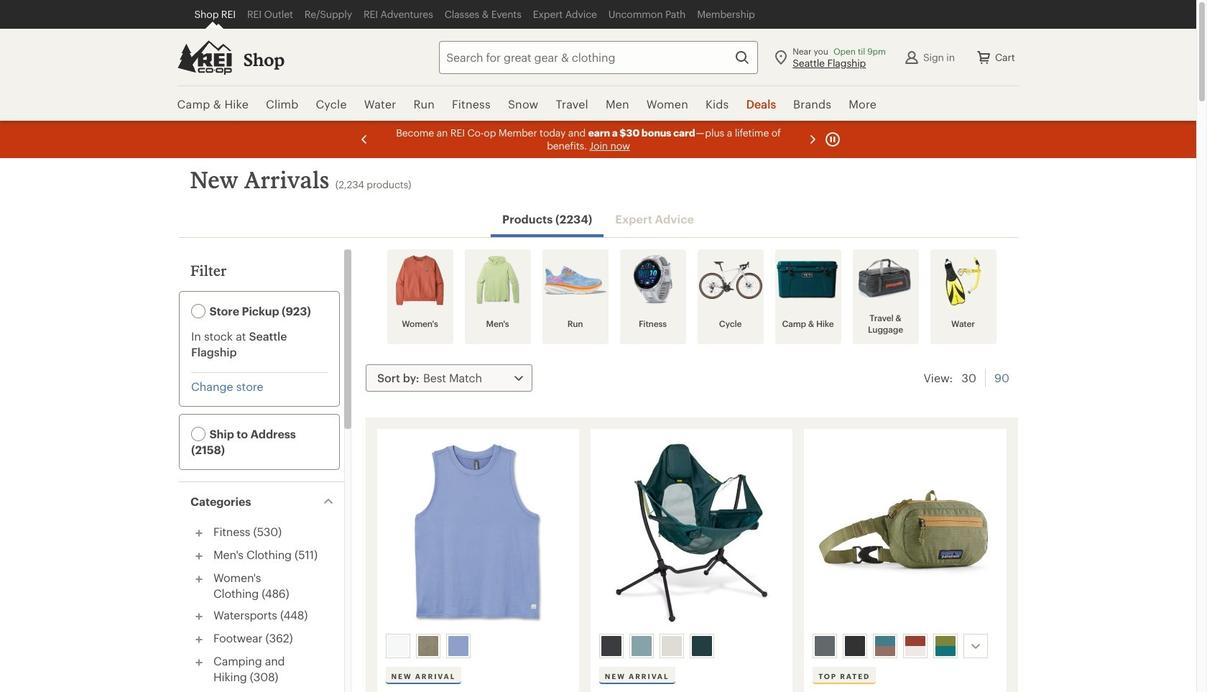 Task type: vqa. For each thing, say whether or not it's contained in the screenshot.
the rightmost Country
no



Task type: describe. For each thing, give the bounding box(es) containing it.
group for vuori energy long tank top - women's 0 image
[[383, 631, 572, 661]]

fitness image
[[621, 255, 685, 305]]

women's image
[[388, 255, 452, 305]]

patagonia ultralight black hole mini hip pack 0 image
[[813, 438, 998, 628]]

white image
[[388, 636, 408, 656]]

silt/citron image
[[632, 636, 652, 656]]

toggle camping-and-hiking sub-items image
[[190, 654, 207, 671]]

toggle men%27s-clothing sub-items image
[[190, 548, 207, 565]]

pause banner message scrolling image
[[824, 131, 841, 148]]

group for patagonia ultralight black hole mini hip pack 0 image
[[810, 631, 1000, 661]]

patchwork/subtidal blue image
[[876, 636, 896, 656]]

men's image
[[466, 255, 529, 305]]

camp & hike image
[[777, 255, 840, 305]]

nemo stargaze reclining camp chair 0 image
[[599, 438, 784, 628]]

water image
[[932, 255, 995, 305]]

toggle watersports sub-items image
[[190, 608, 207, 625]]

travel & luggage image
[[854, 255, 917, 305]]

toggle footwear sub-items image
[[190, 631, 207, 648]]

next message image
[[804, 131, 821, 148]]



Task type: locate. For each thing, give the bounding box(es) containing it.
None field
[[439, 41, 758, 74]]

group
[[383, 631, 572, 661], [596, 631, 786, 661], [810, 631, 1000, 661]]

add filter: ship to address (2158) image
[[191, 427, 205, 442]]

2 group from the left
[[596, 631, 786, 661]]

2 horizontal spatial group
[[810, 631, 1000, 661]]

cycle image
[[699, 255, 762, 305]]

mangrove red image
[[906, 636, 926, 656]]

rei co-op, go to rei.com home page image
[[177, 40, 232, 74]]

promotional messages marquee
[[0, 121, 1197, 158]]

shopping cart is empty image
[[975, 49, 992, 66]]

black pearl image
[[601, 636, 622, 656]]

run image
[[544, 255, 607, 305]]

subtidal blue image
[[936, 636, 956, 656]]

blue quartz heather image
[[448, 636, 468, 656]]

banner
[[0, 0, 1197, 122]]

vuori energy long tank top - women's 0 image
[[386, 438, 571, 628]]

toggle women%27s-clothing sub-items image
[[190, 571, 207, 588]]

1 horizontal spatial group
[[596, 631, 786, 661]]

pistachio heather image
[[418, 636, 438, 656]]

pelican gray image
[[662, 636, 682, 656]]

search image
[[734, 49, 751, 66]]

lagoon image
[[692, 636, 712, 656]]

None search field
[[413, 41, 758, 74]]

black image
[[845, 636, 865, 656]]

0 horizontal spatial group
[[383, 631, 572, 661]]

expand color swatches image
[[968, 638, 985, 655]]

previous message image
[[355, 131, 373, 148]]

nouveau green image
[[815, 636, 835, 656]]

Search for great gear & clothing text field
[[439, 41, 758, 74]]

1 group from the left
[[383, 631, 572, 661]]

3 group from the left
[[810, 631, 1000, 661]]

group for nemo stargaze reclining camp chair 0 image
[[596, 631, 786, 661]]

toggle fitness sub-items image
[[190, 525, 207, 542]]



